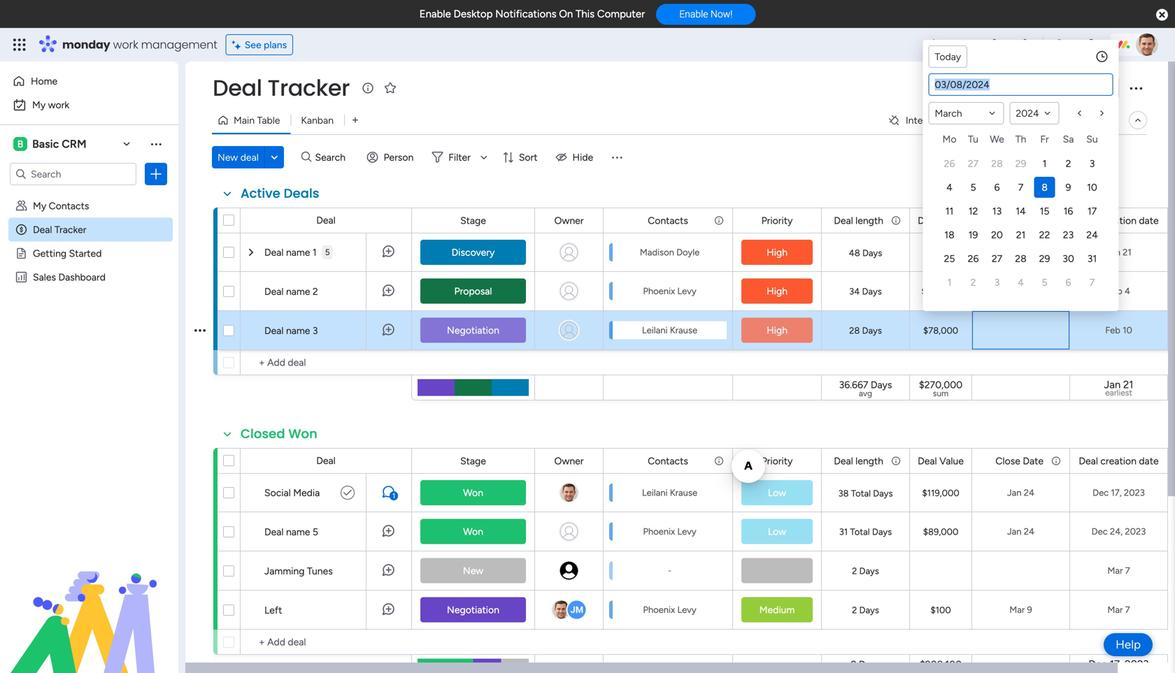 Task type: describe. For each thing, give the bounding box(es) containing it.
table
[[257, 114, 280, 126]]

jan inside jan 21 earliest
[[1104, 379, 1121, 391]]

22
[[1039, 229, 1050, 241]]

jamming
[[264, 566, 305, 577]]

29 for topmost 29 button
[[1015, 158, 1026, 170]]

18
[[945, 229, 955, 241]]

monday work management
[[62, 37, 217, 52]]

23
[[1063, 229, 1074, 241]]

see plans
[[245, 39, 287, 51]]

now!
[[711, 8, 733, 20]]

0 vertical spatial 29 button
[[1010, 153, 1031, 174]]

1 vertical spatial 27 button
[[987, 248, 1008, 269]]

kanban
[[301, 114, 334, 126]]

1 vertical spatial 28
[[1015, 253, 1027, 265]]

/ for 4
[[1094, 114, 1098, 126]]

dec for dec 17, 2023
[[1093, 488, 1109, 499]]

13 button
[[987, 201, 1008, 222]]

mar 9
[[1009, 605, 1032, 616]]

7 down 31 button
[[1090, 277, 1095, 289]]

deal up main
[[213, 72, 262, 104]]

31 for 31
[[1088, 253, 1097, 265]]

1 horizontal spatial options image
[[194, 306, 206, 355]]

0 vertical spatial 26 button
[[939, 153, 960, 174]]

1 horizontal spatial 6 button
[[1058, 272, 1079, 293]]

Active Deals field
[[237, 185, 323, 203]]

2 vertical spatial 2 days
[[851, 659, 880, 671]]

workspace options image
[[149, 137, 163, 151]]

2 close date field from the top
[[992, 454, 1047, 469]]

media
[[293, 487, 320, 499]]

2 jan 24 from the top
[[1007, 526, 1035, 538]]

1 horizontal spatial 3
[[994, 277, 1000, 289]]

crm
[[62, 137, 86, 151]]

2024 button
[[1010, 102, 1060, 125]]

2 leilani krause from the top
[[642, 488, 697, 499]]

2 high from the top
[[767, 285, 788, 297]]

sales dashboard
[[33, 271, 106, 283]]

monday marketplace image
[[1019, 38, 1033, 52]]

14 button
[[1010, 201, 1031, 222]]

collapse board header image
[[1132, 115, 1144, 126]]

2 stage from the top
[[460, 455, 486, 467]]

deal up the media
[[316, 455, 336, 467]]

priority for first priority field from the bottom
[[761, 455, 793, 467]]

2 priority field from the top
[[758, 454, 796, 469]]

7 up "help"
[[1125, 605, 1130, 616]]

new for new deal
[[218, 151, 238, 163]]

24 inside button
[[1086, 229, 1098, 241]]

3 phoenix levy from the top
[[643, 605, 696, 616]]

2 + add deal text field from the top
[[248, 634, 405, 651]]

5 for the rightmost 5 button
[[1042, 277, 1047, 289]]

close for second close date field from the top of the page
[[996, 455, 1020, 467]]

arrow down image
[[476, 149, 492, 166]]

30 button
[[1058, 248, 1079, 269]]

34 days
[[849, 286, 882, 297]]

1 mar 7 from the top
[[1108, 566, 1130, 577]]

0 vertical spatial 28 button
[[987, 153, 1008, 174]]

deal inside list box
[[33, 224, 52, 236]]

20
[[991, 229, 1003, 241]]

0 horizontal spatial 5 button
[[322, 233, 333, 272]]

Deal Tracker field
[[209, 72, 353, 104]]

Search in workspace field
[[29, 166, 117, 182]]

deal up dec 17, 2023
[[1079, 455, 1098, 467]]

$208,100
[[920, 659, 962, 671]]

sales
[[33, 271, 56, 283]]

enable for enable desktop notifications on this computer
[[419, 8, 451, 20]]

basic crm
[[32, 137, 86, 151]]

0 vertical spatial 1 button
[[1034, 153, 1055, 174]]

desktop
[[454, 8, 493, 20]]

deal tracker inside list box
[[33, 224, 86, 236]]

deal creation date field for won
[[1075, 454, 1162, 469]]

1 horizontal spatial 28
[[991, 158, 1003, 170]]

deal
[[240, 151, 259, 163]]

feb 4
[[1107, 286, 1130, 297]]

dashboard
[[58, 271, 106, 283]]

deal up $119,000
[[918, 455, 937, 467]]

deal creation date for closed won
[[1079, 455, 1159, 467]]

2 negotiation from the top
[[447, 604, 499, 616]]

1 deal length from the top
[[834, 215, 883, 227]]

2 vertical spatial won
[[463, 526, 483, 538]]

dec 17, 2023
[[1093, 488, 1145, 499]]

basic
[[32, 137, 59, 151]]

main
[[234, 114, 255, 126]]

4 up sunday element
[[1100, 114, 1107, 126]]

1 horizontal spatial 26
[[968, 253, 979, 265]]

4 up 11 button
[[946, 182, 953, 193]]

36.667 days avg
[[839, 379, 892, 399]]

main table
[[234, 114, 280, 126]]

3 high from the top
[[767, 325, 788, 336]]

1 horizontal spatial 4 button
[[1010, 272, 1031, 293]]

17 button
[[1082, 201, 1103, 222]]

creation for closed won
[[1101, 455, 1137, 467]]

2 length from the top
[[856, 455, 883, 467]]

6 for top '6' 'button'
[[994, 182, 1000, 193]]

proposal
[[454, 285, 492, 297]]

21 for jan 21 earliest
[[1123, 379, 1134, 391]]

automate
[[1048, 114, 1092, 126]]

friday element
[[1033, 131, 1057, 152]]

filter
[[449, 151, 471, 163]]

su
[[1086, 133, 1098, 145]]

0 vertical spatial options image
[[149, 167, 163, 181]]

25
[[944, 253, 955, 265]]

deal name 5
[[264, 526, 318, 538]]

1 low from the top
[[768, 487, 786, 499]]

1 vertical spatial 7 button
[[1082, 272, 1103, 293]]

1 vertical spatial 1 button
[[939, 272, 960, 293]]

deal up deal name 2
[[264, 247, 284, 258]]

34
[[849, 286, 860, 297]]

/ for 1
[[1103, 82, 1106, 94]]

1 jan 24 from the top
[[1007, 488, 1035, 499]]

16 button
[[1058, 201, 1079, 222]]

0 horizontal spatial 9
[[1027, 605, 1032, 616]]

on
[[559, 8, 573, 20]]

9 button
[[1058, 177, 1079, 198]]

$270,000 sum
[[919, 379, 963, 399]]

kanban button
[[291, 109, 344, 132]]

2 deal length from the top
[[834, 455, 883, 467]]

0 horizontal spatial 26
[[944, 158, 955, 170]]

we
[[990, 133, 1004, 145]]

2 vertical spatial 28
[[849, 325, 860, 336]]

deal left 11
[[918, 215, 937, 227]]

0 vertical spatial 2 button
[[1058, 153, 1079, 174]]

management
[[141, 37, 217, 52]]

1 horizontal spatial 10
[[1123, 325, 1132, 336]]

2 vertical spatial 3
[[313, 325, 318, 337]]

levy for won
[[677, 526, 696, 538]]

0 horizontal spatial 27 button
[[963, 153, 984, 174]]

this
[[576, 8, 595, 20]]

21 button
[[1010, 225, 1031, 246]]

15
[[1040, 205, 1050, 217]]

19
[[969, 229, 978, 241]]

total for 31
[[850, 527, 870, 538]]

2023 for dec 24, 2023
[[1125, 526, 1146, 538]]

6 for rightmost '6' 'button'
[[1066, 277, 1071, 289]]

deal creation date for active deals
[[1079, 215, 1159, 227]]

0 vertical spatial 27
[[968, 158, 979, 170]]

invite / 1 button
[[1050, 77, 1119, 99]]

menu image
[[610, 150, 624, 164]]

column information image for first the contacts field from the top
[[713, 215, 725, 226]]

1 horizontal spatial deal tracker
[[213, 72, 350, 104]]

31 total days
[[839, 527, 892, 538]]

dapulse close image
[[1156, 8, 1168, 22]]

enable now!
[[679, 8, 733, 20]]

1 close date from the top
[[996, 215, 1044, 227]]

sort
[[519, 151, 538, 163]]

0 vertical spatial 2 days
[[852, 566, 879, 577]]

9 inside button
[[1066, 182, 1071, 193]]

person button
[[361, 146, 422, 169]]

deal down 'social'
[[264, 526, 284, 538]]

1 owner field from the top
[[551, 213, 587, 228]]

Closed Won field
[[237, 425, 321, 443]]

1 horizontal spatial 28 button
[[1010, 248, 1031, 269]]

17
[[1088, 205, 1097, 217]]

2024
[[1016, 107, 1039, 119]]

deal creation date field for deals
[[1075, 213, 1162, 228]]

0 vertical spatial 6 button
[[987, 177, 1008, 198]]

2 krause from the top
[[670, 488, 697, 499]]

1 vertical spatial 26 button
[[963, 248, 984, 269]]

angle down image
[[271, 152, 278, 163]]

v2 search image
[[301, 150, 312, 165]]

contacts inside list box
[[49, 200, 89, 212]]

15 button
[[1034, 201, 1055, 222]]

sunday element
[[1080, 131, 1104, 152]]

main table button
[[212, 109, 291, 132]]

0 vertical spatial tracker
[[267, 72, 350, 104]]

workspace image
[[13, 136, 27, 152]]

deal right 16
[[1079, 215, 1098, 227]]

today
[[935, 51, 961, 63]]

2 horizontal spatial 3
[[1090, 158, 1095, 170]]

deal name 3
[[264, 325, 318, 337]]

$119,000
[[922, 488, 959, 499]]

see plans button
[[226, 34, 293, 55]]

invite members image
[[988, 38, 1002, 52]]

enable desktop notifications on this computer
[[419, 8, 645, 20]]

14
[[1016, 205, 1026, 217]]

enable for enable now!
[[679, 8, 708, 20]]

2 vertical spatial 1 button
[[366, 474, 411, 513]]

date for closed won
[[1139, 455, 1159, 467]]

started
[[69, 248, 102, 260]]

deal down deals
[[316, 214, 336, 226]]

contacts for second the contacts field from the top of the page
[[648, 455, 688, 467]]

deals
[[284, 185, 319, 202]]

48 days
[[849, 248, 882, 259]]

priority for second priority field from the bottom
[[761, 215, 793, 227]]

work for my
[[48, 99, 69, 111]]

1 vertical spatial won
[[463, 487, 483, 499]]

2 contacts field from the top
[[644, 454, 692, 469]]

new for new
[[463, 565, 483, 577]]

2 low from the top
[[768, 526, 786, 538]]

4 down 21 button
[[1018, 277, 1024, 289]]

5 for the middle 5 button
[[971, 182, 976, 193]]

notifications
[[495, 8, 556, 20]]

phoenix for high
[[643, 286, 675, 297]]

1 krause from the top
[[670, 325, 697, 336]]

automate / 4
[[1048, 114, 1107, 126]]

19 button
[[963, 225, 984, 246]]

contacts for first the contacts field from the top
[[648, 215, 688, 227]]

mar for jamming tunes
[[1108, 566, 1123, 577]]

deal down deal name 2
[[264, 325, 284, 337]]

0 vertical spatial 7 button
[[1010, 177, 1031, 198]]

8 button
[[1034, 177, 1055, 198]]

20 button
[[987, 225, 1008, 246]]

my contacts
[[33, 200, 89, 212]]

hide button
[[550, 146, 602, 169]]



Task type: locate. For each thing, give the bounding box(es) containing it.
5 down '22' button
[[1042, 277, 1047, 289]]

1 deal value from the top
[[918, 215, 964, 227]]

0 vertical spatial phoenix
[[643, 286, 675, 297]]

date for active deals
[[1139, 215, 1159, 227]]

length up 38 total days
[[856, 455, 883, 467]]

column information image for length
[[890, 456, 902, 467]]

Stage field
[[457, 213, 490, 228], [457, 454, 490, 469]]

new deal button
[[212, 146, 264, 169]]

3 button down 20
[[987, 272, 1008, 293]]

6 button up "13" button at the right top of page
[[987, 177, 1008, 198]]

4 button down 21 button
[[1010, 272, 1031, 293]]

1 phoenix from the top
[[643, 286, 675, 297]]

name for 5
[[286, 526, 310, 538]]

jamming tunes
[[264, 566, 333, 577]]

0 horizontal spatial 2 button
[[963, 272, 984, 293]]

jan
[[1106, 247, 1120, 258], [1104, 379, 1121, 391], [1007, 488, 1022, 499], [1007, 526, 1022, 538]]

0 horizontal spatial work
[[48, 99, 69, 111]]

row group containing 26
[[938, 152, 1104, 294]]

3 down 20
[[994, 277, 1000, 289]]

option
[[0, 193, 178, 196]]

2 close from the top
[[996, 455, 1020, 467]]

social
[[264, 487, 291, 499]]

krause
[[670, 325, 697, 336], [670, 488, 697, 499]]

name for 1
[[286, 247, 310, 258]]

1 vertical spatial feb
[[1105, 325, 1120, 336]]

search everything image
[[1053, 38, 1067, 52]]

1 vertical spatial date
[[1139, 455, 1159, 467]]

plans
[[264, 39, 287, 51]]

home option
[[8, 70, 170, 92]]

1 horizontal spatial 7 button
[[1082, 272, 1103, 293]]

Search field
[[312, 148, 354, 167]]

discovery
[[452, 247, 495, 258]]

1 deal value field from the top
[[914, 213, 967, 228]]

+ add deal text field down "deal name 3"
[[248, 355, 405, 371]]

tracker inside list box
[[55, 224, 86, 236]]

1 phoenix levy from the top
[[643, 286, 696, 297]]

6 up "13" button at the right top of page
[[994, 182, 1000, 193]]

21 for jan 21
[[1123, 247, 1132, 258]]

Deal length field
[[830, 213, 887, 228], [830, 454, 887, 469]]

0 vertical spatial deal length field
[[830, 213, 887, 228]]

1 horizontal spatial 9
[[1066, 182, 1071, 193]]

help
[[1116, 638, 1141, 652]]

0 vertical spatial deal length
[[834, 215, 883, 227]]

17,
[[1111, 488, 1122, 499]]

deal up 38
[[834, 455, 853, 467]]

3 levy from the top
[[677, 605, 696, 616]]

deal length field up 48
[[830, 213, 887, 228]]

2023
[[1124, 488, 1145, 499], [1125, 526, 1146, 538]]

add time image
[[1095, 50, 1109, 64]]

new
[[218, 151, 238, 163], [463, 565, 483, 577]]

0 vertical spatial feb
[[1107, 286, 1122, 297]]

deal length up 48
[[834, 215, 883, 227]]

31 inside button
[[1088, 253, 1097, 265]]

tuesday element
[[961, 131, 985, 152]]

list box
[[0, 191, 178, 478]]

0 horizontal spatial tracker
[[55, 224, 86, 236]]

deal length
[[834, 215, 883, 227], [834, 455, 883, 467]]

8
[[1042, 182, 1048, 193]]

dec left 17,
[[1093, 488, 1109, 499]]

1 stage field from the top
[[457, 213, 490, 228]]

1 high from the top
[[767, 247, 788, 258]]

column information image
[[890, 456, 902, 467], [1051, 456, 1062, 467]]

2 deal creation date from the top
[[1079, 455, 1159, 467]]

6
[[994, 182, 1000, 193], [1066, 277, 1071, 289]]

1 vertical spatial my
[[33, 200, 46, 212]]

0 vertical spatial 28
[[991, 158, 1003, 170]]

0 vertical spatial leilani krause
[[642, 325, 697, 336]]

notifications image
[[927, 38, 941, 52]]

2 vertical spatial phoenix
[[643, 605, 675, 616]]

5 up tunes
[[313, 526, 318, 538]]

1 horizontal spatial 31
[[1088, 253, 1097, 265]]

thursday element
[[1009, 131, 1033, 152]]

options image
[[1128, 80, 1144, 97]]

sa
[[1063, 133, 1074, 145]]

computer
[[597, 8, 645, 20]]

0 vertical spatial close date
[[996, 215, 1044, 227]]

mo
[[943, 133, 957, 145]]

0 vertical spatial 6
[[994, 182, 1000, 193]]

2 value from the top
[[939, 455, 964, 467]]

lottie animation element
[[0, 532, 178, 674]]

1 contacts field from the top
[[644, 213, 692, 228]]

options image
[[149, 167, 163, 181], [194, 306, 206, 355]]

column information image for second deal length field from the bottom
[[890, 215, 902, 226]]

feb for feb 10
[[1105, 325, 1120, 336]]

-
[[668, 566, 672, 577]]

24 button
[[1082, 225, 1103, 246]]

0 vertical spatial owner
[[554, 215, 584, 227]]

2 date from the top
[[1023, 455, 1044, 467]]

2 vertical spatial 24
[[1024, 526, 1035, 538]]

25 button
[[939, 248, 960, 269]]

2 deal value field from the top
[[914, 454, 967, 469]]

2 creation from the top
[[1101, 455, 1137, 467]]

31 right 30 button
[[1088, 253, 1097, 265]]

next image
[[1096, 108, 1108, 119]]

date
[[1023, 215, 1044, 227], [1023, 455, 1044, 467]]

1 vertical spatial 29
[[1039, 253, 1050, 265]]

1 vertical spatial tracker
[[55, 224, 86, 236]]

1 horizontal spatial 27 button
[[987, 248, 1008, 269]]

1 name from the top
[[286, 247, 310, 258]]

name up deal name 2
[[286, 247, 310, 258]]

help button
[[1104, 634, 1153, 657]]

deal length up 38 total days
[[834, 455, 883, 467]]

phoenix levy up the -
[[643, 526, 696, 538]]

wednesday element
[[985, 131, 1009, 152]]

deal value up 18
[[918, 215, 964, 227]]

select product image
[[13, 38, 27, 52]]

1 horizontal spatial tracker
[[267, 72, 350, 104]]

0 vertical spatial 3
[[1090, 158, 1095, 170]]

my down home
[[32, 99, 46, 111]]

2 days
[[852, 566, 879, 577], [852, 605, 879, 616], [851, 659, 880, 671]]

1 vertical spatial 2 button
[[963, 272, 984, 293]]

closed won
[[241, 425, 317, 443]]

name down deal name 2
[[286, 325, 310, 337]]

march button
[[929, 102, 1004, 125]]

deal value for 1st deal value field from the top
[[918, 215, 964, 227]]

1 vertical spatial close date field
[[992, 454, 1047, 469]]

deal up getting
[[33, 224, 52, 236]]

1 vertical spatial 4 button
[[1010, 272, 1031, 293]]

1 value from the top
[[939, 215, 964, 227]]

1 horizontal spatial 3 button
[[1082, 153, 1103, 174]]

$78,000
[[923, 325, 958, 336]]

help image
[[1084, 38, 1098, 52]]

my for my contacts
[[33, 200, 46, 212]]

38 total days
[[838, 488, 893, 499]]

2 column information image from the left
[[1051, 456, 1062, 467]]

1 stage from the top
[[460, 215, 486, 227]]

phoenix levy for won
[[643, 526, 696, 538]]

column information image
[[713, 215, 725, 226], [890, 215, 902, 226], [713, 456, 725, 467]]

2 button down saturday element
[[1058, 153, 1079, 174]]

phoenix levy down the madison doyle
[[643, 286, 696, 297]]

/ right invite
[[1103, 82, 1106, 94]]

29 button down thursday element
[[1010, 153, 1031, 174]]

grid containing mo
[[938, 131, 1104, 294]]

0 horizontal spatial 28 button
[[987, 153, 1008, 174]]

column information image for date
[[1051, 456, 1062, 467]]

madison
[[640, 247, 674, 258]]

3 phoenix from the top
[[643, 605, 675, 616]]

0 vertical spatial won
[[288, 425, 317, 443]]

1 leilani from the top
[[642, 325, 668, 336]]

deal name 2
[[264, 286, 318, 298]]

1 horizontal spatial column information image
[[1051, 456, 1062, 467]]

/ right previous image
[[1094, 114, 1098, 126]]

3 down deal name 2
[[313, 325, 318, 337]]

0 vertical spatial deal value
[[918, 215, 964, 227]]

length
[[856, 215, 883, 227], [856, 455, 883, 467]]

28 button down 21 button
[[1010, 248, 1031, 269]]

0 vertical spatial high
[[767, 247, 788, 258]]

0 vertical spatial work
[[113, 37, 138, 52]]

21 inside button
[[1016, 229, 1026, 241]]

0 horizontal spatial deal tracker
[[33, 224, 86, 236]]

1 vertical spatial 2 days
[[852, 605, 879, 616]]

1 levy from the top
[[677, 286, 696, 297]]

phoenix for won
[[643, 526, 675, 538]]

total
[[851, 488, 871, 499], [850, 527, 870, 538]]

2 horizontal spatial 5 button
[[1034, 272, 1055, 293]]

owner for 1st the owner field from the top of the page
[[554, 215, 584, 227]]

0 horizontal spatial 4 button
[[939, 177, 960, 198]]

26
[[944, 158, 955, 170], [968, 253, 979, 265]]

name for 2
[[286, 286, 310, 298]]

length up the 48 days
[[856, 215, 883, 227]]

1 vertical spatial stage field
[[457, 454, 490, 469]]

0 horizontal spatial 31
[[839, 527, 848, 538]]

add to favorites image
[[383, 81, 397, 95]]

1 priority field from the top
[[758, 213, 796, 228]]

dec
[[1093, 488, 1109, 499], [1092, 526, 1108, 538]]

total down 38 total days
[[850, 527, 870, 538]]

deal name 1
[[264, 247, 317, 258]]

$89,000
[[923, 527, 958, 538]]

2 stage field from the top
[[457, 454, 490, 469]]

21 inside jan 21 earliest
[[1123, 379, 1134, 391]]

deal value up $119,000
[[918, 455, 964, 467]]

phoenix down the -
[[643, 605, 675, 616]]

0 horizontal spatial 6 button
[[987, 177, 1008, 198]]

5 up 12
[[971, 182, 976, 193]]

terry turtle image
[[1136, 34, 1158, 56]]

1 horizontal spatial work
[[113, 37, 138, 52]]

my inside option
[[32, 99, 46, 111]]

1 creation from the top
[[1101, 215, 1137, 227]]

public dashboard image
[[15, 271, 28, 284]]

Deal Value field
[[914, 213, 967, 228], [914, 454, 967, 469]]

1 inside button
[[1109, 82, 1113, 94]]

deal tracker down my contacts
[[33, 224, 86, 236]]

24,
[[1110, 526, 1123, 538]]

2 close date from the top
[[996, 455, 1044, 467]]

levy for high
[[677, 286, 696, 297]]

1 vertical spatial value
[[939, 455, 964, 467]]

date up dec 17, 2023
[[1139, 455, 1159, 467]]

2 phoenix levy from the top
[[643, 526, 696, 538]]

0 horizontal spatial 26 button
[[939, 153, 960, 174]]

0 vertical spatial priority
[[761, 215, 793, 227]]

26 button
[[939, 153, 960, 174], [963, 248, 984, 269]]

1 vertical spatial 21
[[1123, 247, 1132, 258]]

0 vertical spatial leilani
[[642, 325, 668, 336]]

1 deal length field from the top
[[830, 213, 887, 228]]

1 deal creation date from the top
[[1079, 215, 1159, 227]]

th
[[1015, 133, 1026, 145]]

2 deal creation date field from the top
[[1075, 454, 1162, 469]]

1 vertical spatial 24
[[1024, 488, 1035, 499]]

2023 for dec 17, 2023
[[1124, 488, 1145, 499]]

Owner field
[[551, 213, 587, 228], [551, 454, 587, 469]]

total right 38
[[851, 488, 871, 499]]

1 horizontal spatial 29 button
[[1034, 248, 1055, 269]]

24
[[1086, 229, 1098, 241], [1024, 488, 1035, 499], [1024, 526, 1035, 538]]

name up jamming tunes
[[286, 526, 310, 538]]

0 vertical spatial 29
[[1015, 158, 1026, 170]]

name for 3
[[286, 325, 310, 337]]

grid
[[938, 131, 1104, 294]]

1 vertical spatial 26
[[968, 253, 979, 265]]

1 vertical spatial 2023
[[1125, 526, 1146, 538]]

7 left 8
[[1018, 182, 1024, 193]]

1 close date field from the top
[[992, 213, 1047, 228]]

deal creation date
[[1079, 215, 1159, 227], [1079, 455, 1159, 467]]

4 name from the top
[[286, 526, 310, 538]]

0 horizontal spatial 7 button
[[1010, 177, 1031, 198]]

1 length from the top
[[856, 215, 883, 227]]

0 vertical spatial + add deal text field
[[248, 355, 405, 371]]

28 button down wednesday 'element' at the right top of the page
[[987, 153, 1008, 174]]

previous image
[[1074, 108, 1085, 119]]

value
[[939, 215, 964, 227], [939, 455, 964, 467]]

1 date from the top
[[1023, 215, 1044, 227]]

0 vertical spatial negotiation
[[447, 325, 499, 336]]

26 right 25 button
[[968, 253, 979, 265]]

1 vertical spatial deal creation date
[[1079, 455, 1159, 467]]

b
[[17, 138, 23, 150]]

27 button down tuesday element
[[963, 153, 984, 174]]

tracker up kanban button
[[267, 72, 350, 104]]

10 button
[[1082, 177, 1103, 198]]

2 priority from the top
[[761, 455, 793, 467]]

social media
[[264, 487, 320, 499]]

1 horizontal spatial 6
[[1066, 277, 1071, 289]]

workspace selection element
[[13, 136, 89, 152]]

my inside list box
[[33, 200, 46, 212]]

1 vertical spatial phoenix levy
[[643, 526, 696, 538]]

1 vertical spatial dec
[[1092, 526, 1108, 538]]

7 button left 8
[[1010, 177, 1031, 198]]

10 up the 17 on the right of the page
[[1087, 182, 1097, 193]]

26 button down 19 button at top right
[[963, 248, 984, 269]]

mar for left
[[1009, 605, 1025, 616]]

0 horizontal spatial 3 button
[[987, 272, 1008, 293]]

work for monday
[[113, 37, 138, 52]]

madison doyle
[[640, 247, 700, 258]]

list box containing my contacts
[[0, 191, 178, 478]]

deal down deal name 1
[[264, 286, 284, 298]]

Date field
[[929, 74, 1113, 95]]

7 down dec 24, 2023
[[1125, 566, 1130, 577]]

close for 2nd close date field from the bottom of the page
[[996, 215, 1020, 227]]

2 owner field from the top
[[551, 454, 587, 469]]

3 button
[[1082, 153, 1103, 174], [987, 272, 1008, 293]]

12
[[969, 205, 978, 217]]

27 down 20 button
[[992, 253, 1002, 265]]

3 down sunday element
[[1090, 158, 1095, 170]]

monday element
[[938, 131, 961, 152]]

my work option
[[8, 94, 170, 116]]

1 vertical spatial work
[[48, 99, 69, 111]]

2 levy from the top
[[677, 526, 696, 538]]

left
[[264, 605, 282, 617]]

tracker up getting started on the left of page
[[55, 224, 86, 236]]

10 inside button
[[1087, 182, 1097, 193]]

days inside 36.667 days avg
[[871, 379, 892, 391]]

avg
[[859, 389, 872, 399]]

lottie animation image
[[0, 532, 178, 674]]

home link
[[8, 70, 170, 92]]

29 button left 30 at the right of page
[[1034, 248, 1055, 269]]

1 leilani krause from the top
[[642, 325, 697, 336]]

date right "17" button at right top
[[1139, 215, 1159, 227]]

sum
[[933, 389, 949, 399]]

2 horizontal spatial 1 button
[[1034, 153, 1055, 174]]

creation up dec 17, 2023
[[1101, 455, 1137, 467]]

closed
[[241, 425, 285, 443]]

enable inside button
[[679, 8, 708, 20]]

4 button
[[939, 177, 960, 198], [1010, 272, 1031, 293]]

0 vertical spatial length
[[856, 215, 883, 227]]

work down home
[[48, 99, 69, 111]]

deal creation date up jan 21
[[1079, 215, 1159, 227]]

0 vertical spatial total
[[851, 488, 871, 499]]

9
[[1066, 182, 1071, 193], [1027, 605, 1032, 616]]

won inside field
[[288, 425, 317, 443]]

Priority field
[[758, 213, 796, 228], [758, 454, 796, 469]]

add view image
[[352, 115, 358, 125]]

Contacts field
[[644, 213, 692, 228], [644, 454, 692, 469]]

deal tracker up table
[[213, 72, 350, 104]]

my down search in workspace field
[[33, 200, 46, 212]]

31 for 31 total days
[[839, 527, 848, 538]]

deal creation date field up jan 21
[[1075, 213, 1162, 228]]

11 button
[[939, 201, 960, 222]]

total for 38
[[851, 488, 871, 499]]

1 vertical spatial negotiation
[[447, 604, 499, 616]]

0 vertical spatial deal tracker
[[213, 72, 350, 104]]

3 button down sunday element
[[1082, 153, 1103, 174]]

+ Add deal text field
[[248, 355, 405, 371], [248, 634, 405, 651]]

1 close from the top
[[996, 215, 1020, 227]]

work inside option
[[48, 99, 69, 111]]

work right monday
[[113, 37, 138, 52]]

march
[[935, 107, 962, 119]]

1 priority from the top
[[761, 215, 793, 227]]

phoenix levy for high
[[643, 286, 696, 297]]

show board description image
[[359, 81, 376, 95]]

31 down 38
[[839, 527, 848, 538]]

29 for the right 29 button
[[1039, 253, 1050, 265]]

10 down feb 4
[[1123, 325, 1132, 336]]

enable left desktop
[[419, 8, 451, 20]]

1 vertical spatial 3 button
[[987, 272, 1008, 293]]

sort button
[[497, 146, 546, 169]]

deal value field up $119,000
[[914, 454, 967, 469]]

jan 24
[[1007, 488, 1035, 499], [1007, 526, 1035, 538]]

1 deal creation date field from the top
[[1075, 213, 1162, 228]]

2 deal length field from the top
[[830, 454, 887, 469]]

integrate
[[906, 114, 946, 126]]

0 vertical spatial deal creation date field
[[1075, 213, 1162, 228]]

2023 right 17,
[[1124, 488, 1145, 499]]

mar
[[1108, 566, 1123, 577], [1009, 605, 1025, 616], [1108, 605, 1123, 616]]

1 horizontal spatial 5 button
[[963, 177, 984, 198]]

public board image
[[15, 247, 28, 260]]

low
[[768, 487, 786, 499], [768, 526, 786, 538]]

0 horizontal spatial enable
[[419, 8, 451, 20]]

3 name from the top
[[286, 325, 310, 337]]

1 owner from the top
[[554, 215, 584, 227]]

26 down monday element at the right top
[[944, 158, 955, 170]]

6 button down 30 button
[[1058, 272, 1079, 293]]

4 button up 11 button
[[939, 177, 960, 198]]

1 vertical spatial deal value field
[[914, 454, 967, 469]]

levy
[[677, 286, 696, 297], [677, 526, 696, 538], [677, 605, 696, 616]]

$270,000
[[919, 379, 963, 391]]

29 down 22
[[1039, 253, 1050, 265]]

update feed image
[[958, 38, 972, 52]]

2 owner from the top
[[554, 455, 584, 467]]

owner for 1st the owner field from the bottom
[[554, 455, 584, 467]]

4 down jan 21
[[1125, 286, 1130, 297]]

2 leilani from the top
[[642, 488, 668, 499]]

1 vertical spatial 27
[[992, 253, 1002, 265]]

saturday element
[[1057, 131, 1080, 152]]

Deal creation date field
[[1075, 213, 1162, 228], [1075, 454, 1162, 469]]

date for 2nd close date field from the bottom of the page
[[1023, 215, 1044, 227]]

creation for active deals
[[1101, 215, 1137, 227]]

enable left now! at the top right
[[679, 8, 708, 20]]

deal creation date field up dec 17, 2023
[[1075, 454, 1162, 469]]

2 date from the top
[[1139, 455, 1159, 467]]

5 right deal name 1
[[325, 247, 330, 257]]

integrate button
[[882, 106, 1017, 135]]

0 vertical spatial close date field
[[992, 213, 1047, 228]]

7 button down 31 button
[[1082, 272, 1103, 293]]

2 mar 7 from the top
[[1108, 605, 1130, 616]]

1 + add deal text field from the top
[[248, 355, 405, 371]]

0 vertical spatial deal value field
[[914, 213, 967, 228]]

fr
[[1040, 133, 1049, 145]]

name up "deal name 3"
[[286, 286, 310, 298]]

feb 10
[[1105, 325, 1132, 336]]

phoenix up the -
[[643, 526, 675, 538]]

deal tracker
[[213, 72, 350, 104], [33, 224, 86, 236]]

2 enable from the left
[[679, 8, 708, 20]]

38
[[838, 488, 849, 499]]

deal value for first deal value field from the bottom
[[918, 455, 964, 467]]

28 button
[[987, 153, 1008, 174], [1010, 248, 1031, 269]]

1 vertical spatial 10
[[1123, 325, 1132, 336]]

23 button
[[1058, 225, 1079, 246]]

2 phoenix from the top
[[643, 526, 675, 538]]

column information image for second the contacts field from the top of the page
[[713, 456, 725, 467]]

1 vertical spatial mar 7
[[1108, 605, 1130, 616]]

18 button
[[939, 225, 960, 246]]

21 down feb 10
[[1123, 379, 1134, 391]]

29
[[1015, 158, 1026, 170], [1039, 253, 1050, 265]]

2 name from the top
[[286, 286, 310, 298]]

1 vertical spatial 6
[[1066, 277, 1071, 289]]

1 column information image from the left
[[890, 456, 902, 467]]

0 vertical spatial 3 button
[[1082, 153, 1103, 174]]

1 negotiation from the top
[[447, 325, 499, 336]]

deal value field up 18
[[914, 213, 967, 228]]

1 vertical spatial leilani krause
[[642, 488, 697, 499]]

date for second close date field from the top of the page
[[1023, 455, 1044, 467]]

2 deal value from the top
[[918, 455, 964, 467]]

0 horizontal spatial 28
[[849, 325, 860, 336]]

home
[[31, 75, 57, 87]]

2023 right 24,
[[1125, 526, 1146, 538]]

28 down 21 button
[[1015, 253, 1027, 265]]

2 vertical spatial high
[[767, 325, 788, 336]]

tunes
[[307, 566, 333, 577]]

5 button right deal name 1
[[322, 233, 333, 272]]

deal up 48
[[834, 215, 853, 227]]

my for my work
[[32, 99, 46, 111]]

dec for dec 24, 2023
[[1092, 526, 1108, 538]]

feb for feb 4
[[1107, 286, 1122, 297]]

0 horizontal spatial 10
[[1087, 182, 1097, 193]]

26 button down monday element at the right top
[[939, 153, 960, 174]]

leilani krause
[[642, 325, 697, 336], [642, 488, 697, 499]]

new inside button
[[218, 151, 238, 163]]

phoenix down "madison"
[[643, 286, 675, 297]]

1 horizontal spatial 27
[[992, 253, 1002, 265]]

21 right 31 button
[[1123, 247, 1132, 258]]

1 horizontal spatial 29
[[1039, 253, 1050, 265]]

1 enable from the left
[[419, 8, 451, 20]]

row group
[[938, 152, 1104, 294]]

my work link
[[8, 94, 170, 116]]

7
[[1018, 182, 1024, 193], [1090, 277, 1095, 289], [1125, 566, 1130, 577], [1125, 605, 1130, 616]]

medium
[[759, 604, 795, 616]]

Close Date field
[[992, 213, 1047, 228], [992, 454, 1047, 469]]

5 for leftmost 5 button
[[325, 247, 330, 257]]

deal creation date up dec 17, 2023
[[1079, 455, 1159, 467]]

1 date from the top
[[1139, 215, 1159, 227]]

6 down 30 button
[[1066, 277, 1071, 289]]

/ inside button
[[1103, 82, 1106, 94]]

1 horizontal spatial 2 button
[[1058, 153, 1079, 174]]

value up $119,000
[[939, 455, 964, 467]]

value up 18
[[939, 215, 964, 227]]

28 down wednesday 'element' at the right top of the page
[[991, 158, 1003, 170]]



Task type: vqa. For each thing, say whether or not it's contained in the screenshot.
1st '+ Add deal' text field from the top
yes



